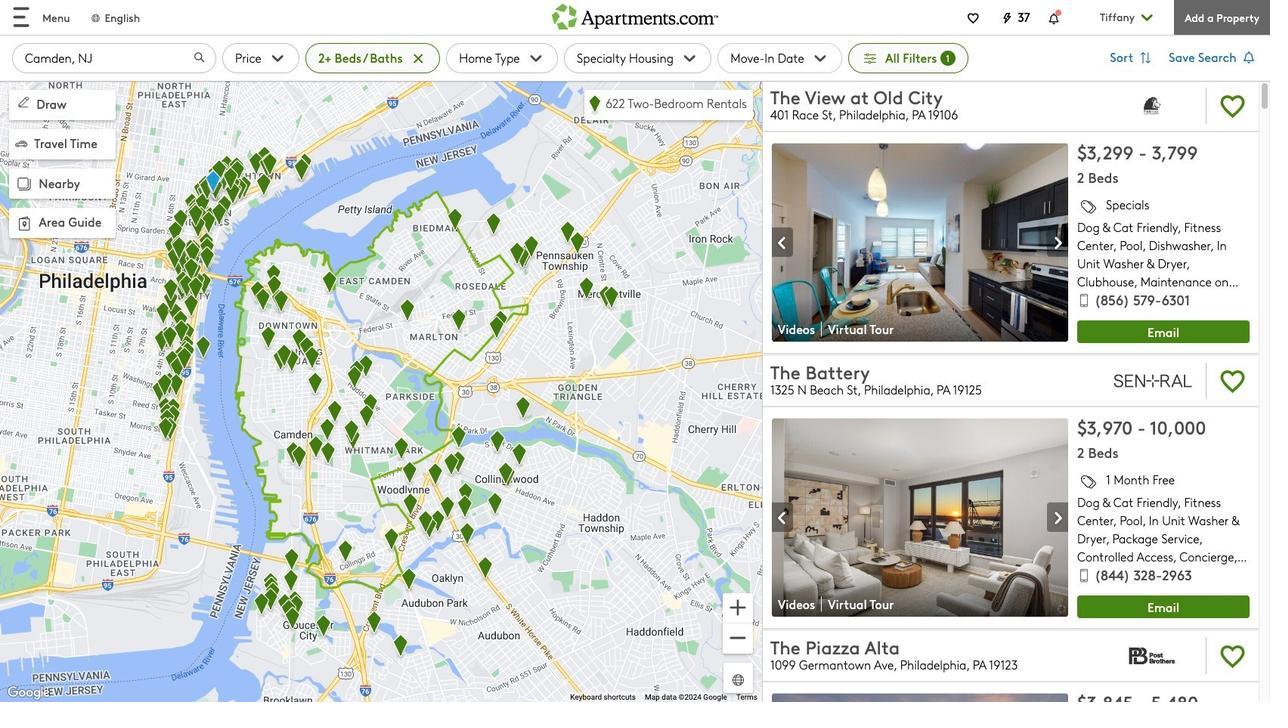 Task type: vqa. For each thing, say whether or not it's contained in the screenshot.
Building Photo - 1805 N 18th St
no



Task type: describe. For each thing, give the bounding box(es) containing it.
map region
[[0, 81, 762, 702]]

0 vertical spatial margin image
[[15, 94, 32, 110]]

google image
[[4, 684, 54, 702]]

2 vertical spatial margin image
[[14, 213, 35, 234]]

building photo - the piazza alta image
[[772, 693, 1068, 702]]

apartments.com logo image
[[552, 0, 718, 29]]

priderock capital management, llc image
[[1109, 84, 1197, 127]]

bhi residential corporation image
[[1109, 359, 1197, 403]]



Task type: locate. For each thing, give the bounding box(es) containing it.
placard image image
[[772, 228, 793, 258], [1047, 228, 1068, 258], [772, 504, 793, 533], [1047, 504, 1068, 533]]

margin image
[[14, 174, 35, 195]]

building photo - the view at old city image
[[772, 143, 1068, 342]]

Location or Point of Interest text field
[[12, 43, 216, 73]]

building photo - the battery image
[[772, 418, 1068, 617]]

post brothers image
[[1109, 634, 1197, 678]]

1 vertical spatial margin image
[[15, 138, 27, 150]]

margin image
[[15, 94, 32, 110], [15, 138, 27, 150], [14, 213, 35, 234]]

satellite view image
[[730, 671, 747, 689]]



